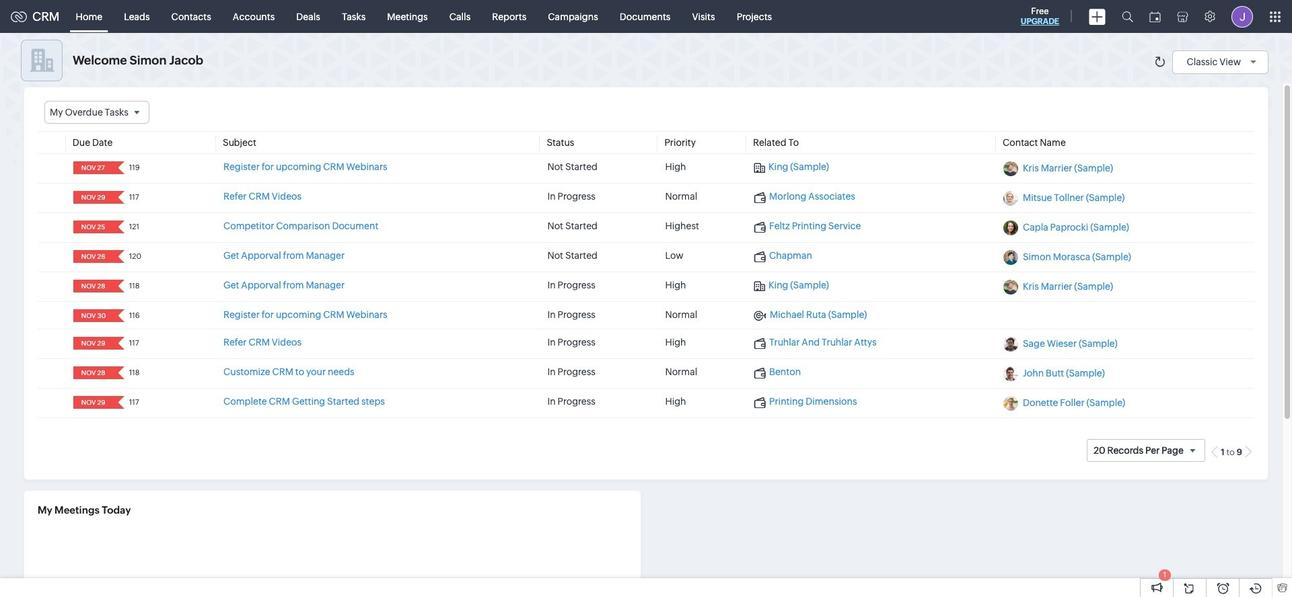 Task type: vqa. For each thing, say whether or not it's contained in the screenshot.
field
yes



Task type: describe. For each thing, give the bounding box(es) containing it.
search image
[[1123, 11, 1134, 22]]

logo image
[[11, 11, 27, 22]]



Task type: locate. For each thing, give the bounding box(es) containing it.
search element
[[1114, 0, 1142, 33]]

calendar image
[[1150, 11, 1162, 22]]

create menu element
[[1081, 0, 1114, 33]]

create menu image
[[1090, 8, 1106, 25]]

profile element
[[1224, 0, 1262, 33]]

profile image
[[1232, 6, 1254, 27]]

None field
[[44, 101, 149, 124], [77, 162, 109, 175], [77, 191, 109, 204], [77, 221, 109, 234], [77, 251, 109, 263], [77, 280, 109, 293], [77, 310, 109, 323], [77, 337, 109, 350], [77, 367, 109, 380], [77, 397, 109, 410], [44, 101, 149, 124], [77, 162, 109, 175], [77, 191, 109, 204], [77, 221, 109, 234], [77, 251, 109, 263], [77, 280, 109, 293], [77, 310, 109, 323], [77, 337, 109, 350], [77, 367, 109, 380], [77, 397, 109, 410]]



